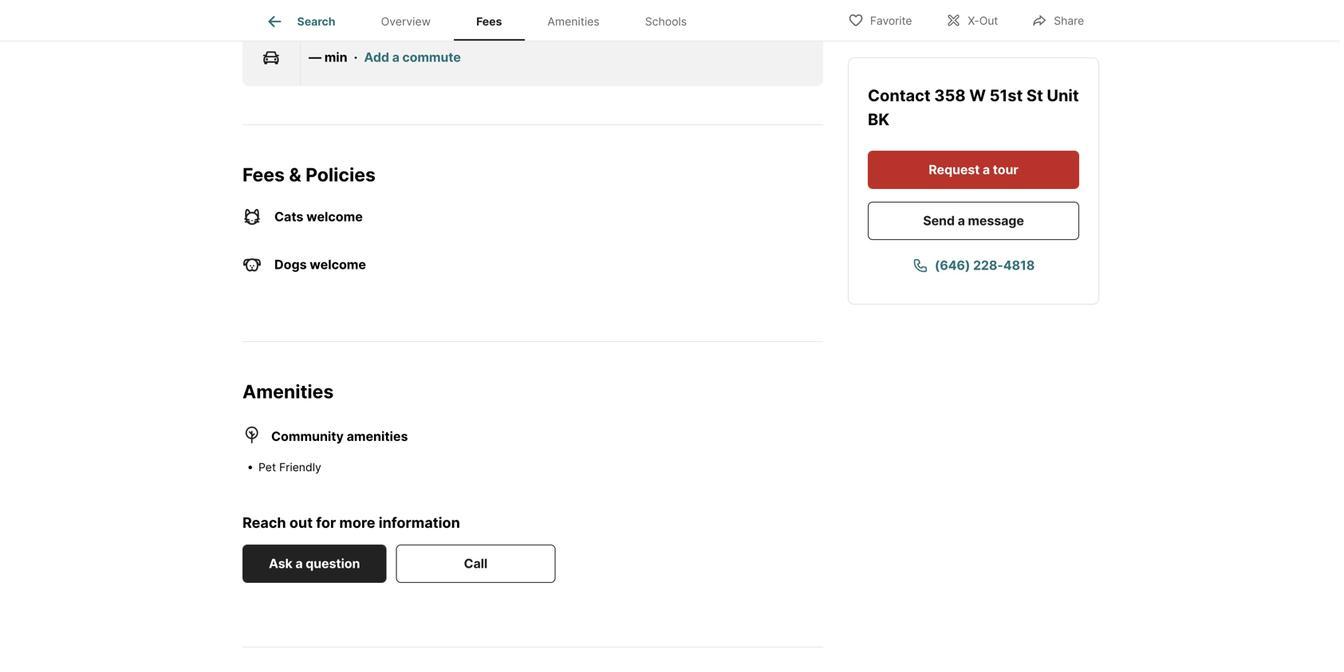 Task type: locate. For each thing, give the bounding box(es) containing it.
1 vertical spatial welcome
[[310, 257, 366, 272]]

welcome for dogs welcome
[[310, 257, 366, 272]]

fees
[[476, 15, 502, 28], [243, 164, 285, 186]]

fees inside tab
[[476, 15, 502, 28]]

1 horizontal spatial fees
[[476, 15, 502, 28]]

a inside button
[[983, 162, 990, 178]]

amenities tab
[[525, 2, 622, 41]]

request
[[929, 162, 980, 178]]

overview
[[381, 15, 431, 28]]

1 vertical spatial fees
[[243, 164, 285, 186]]

a
[[392, 49, 400, 65], [983, 162, 990, 178], [958, 213, 965, 229], [295, 556, 303, 572]]

tab list
[[243, 0, 723, 41]]

overview tab
[[358, 2, 454, 41]]

dogs welcome
[[274, 257, 366, 272]]

ask a question button
[[243, 545, 386, 583]]

welcome right dogs
[[310, 257, 366, 272]]

send a message
[[923, 213, 1024, 229]]

(646) 228-4818 button
[[868, 247, 1079, 285]]

favorite
[[870, 14, 912, 28]]

search link
[[265, 12, 336, 31]]

a left the tour
[[983, 162, 990, 178]]

st
[[1027, 86, 1043, 105]]

welcome
[[306, 209, 363, 224], [310, 257, 366, 272]]

reach
[[243, 514, 286, 532]]

&
[[289, 164, 301, 186]]

message
[[968, 213, 1024, 229]]

schools tab
[[622, 2, 710, 41]]

policies
[[306, 164, 376, 186]]

community
[[271, 429, 344, 444]]

fees for fees & policies
[[243, 164, 285, 186]]

—
[[309, 49, 322, 65]]

cats
[[274, 209, 303, 224]]

request a tour button
[[868, 151, 1079, 189]]

1 horizontal spatial amenities
[[548, 15, 600, 28]]

pet friendly
[[258, 461, 321, 474]]

0 vertical spatial amenities
[[548, 15, 600, 28]]

data
[[640, 11, 656, 20]]

call
[[464, 556, 488, 572]]

a right send
[[958, 213, 965, 229]]

x-out button
[[932, 4, 1012, 36]]

schools
[[645, 15, 687, 28]]

1 vertical spatial amenities
[[243, 380, 334, 403]]

share button
[[1018, 4, 1098, 36]]

for
[[316, 514, 336, 532]]

welcome for cats welcome
[[306, 209, 363, 224]]

amenities inside tab
[[548, 15, 600, 28]]

welcome down policies
[[306, 209, 363, 224]]

©2023
[[658, 11, 682, 20]]

0 vertical spatial fees
[[476, 15, 502, 28]]

0 horizontal spatial fees
[[243, 164, 285, 186]]

0 vertical spatial welcome
[[306, 209, 363, 224]]

amenities up community
[[243, 380, 334, 403]]

share
[[1054, 14, 1084, 28]]

amenities
[[548, 15, 600, 28], [243, 380, 334, 403]]

map data ©2023 google button
[[141, 0, 958, 87]]

dogs
[[274, 257, 307, 272]]

send
[[923, 213, 955, 229]]

out
[[289, 514, 313, 532]]

amenities left map
[[548, 15, 600, 28]]

ask
[[269, 556, 293, 572]]

call button
[[396, 545, 556, 583]]

send a message button
[[868, 202, 1079, 240]]

— min · add a commute
[[309, 49, 461, 65]]

a for ask a question
[[295, 556, 303, 572]]

add a commute button
[[364, 48, 461, 67]]

a right ask
[[295, 556, 303, 572]]



Task type: vqa. For each thing, say whether or not it's contained in the screenshot.
PET on the left bottom of page
yes



Task type: describe. For each thing, give the bounding box(es) containing it.
map
[[622, 11, 638, 20]]

bk
[[868, 110, 890, 129]]

google
[[684, 11, 709, 20]]

favorite button
[[834, 4, 926, 36]]

cats welcome
[[274, 209, 363, 224]]

map region
[[141, 0, 958, 87]]

tour
[[993, 162, 1019, 178]]

call link
[[396, 545, 556, 583]]

search
[[297, 15, 336, 28]]

4818
[[1003, 258, 1035, 273]]

request a tour
[[929, 162, 1019, 178]]

x-
[[968, 14, 979, 28]]

pet
[[258, 461, 276, 474]]

unit
[[1047, 86, 1079, 105]]

min
[[324, 49, 348, 65]]

commute
[[402, 49, 461, 65]]

a right add
[[392, 49, 400, 65]]

amenities
[[347, 429, 408, 444]]

more
[[339, 514, 375, 532]]

map data ©2023 google
[[622, 11, 709, 20]]

information
[[379, 514, 460, 532]]

a for send a message
[[958, 213, 965, 229]]

google image
[[247, 0, 299, 21]]

228-
[[973, 258, 1003, 273]]

question
[[306, 556, 360, 572]]

(646)
[[935, 258, 970, 273]]

fees for fees
[[476, 15, 502, 28]]

fees & policies
[[243, 164, 376, 186]]

358 w 51st st unit bk
[[868, 86, 1079, 129]]

(646) 228-4818 link
[[868, 247, 1079, 285]]

a for request a tour
[[983, 162, 990, 178]]

x-out
[[968, 14, 998, 28]]

358
[[934, 86, 966, 105]]

51st
[[990, 86, 1023, 105]]

·
[[354, 49, 358, 65]]

friendly
[[279, 461, 321, 474]]

contact
[[868, 86, 934, 105]]

(646) 228-4818
[[935, 258, 1035, 273]]

fees tab
[[454, 2, 525, 41]]

tab list containing search
[[243, 0, 723, 41]]

reach out for more information
[[243, 514, 460, 532]]

out
[[979, 14, 998, 28]]

ask a question
[[269, 556, 360, 572]]

w
[[970, 86, 986, 105]]

0 horizontal spatial amenities
[[243, 380, 334, 403]]

add
[[364, 49, 389, 65]]

community amenities
[[271, 429, 408, 444]]



